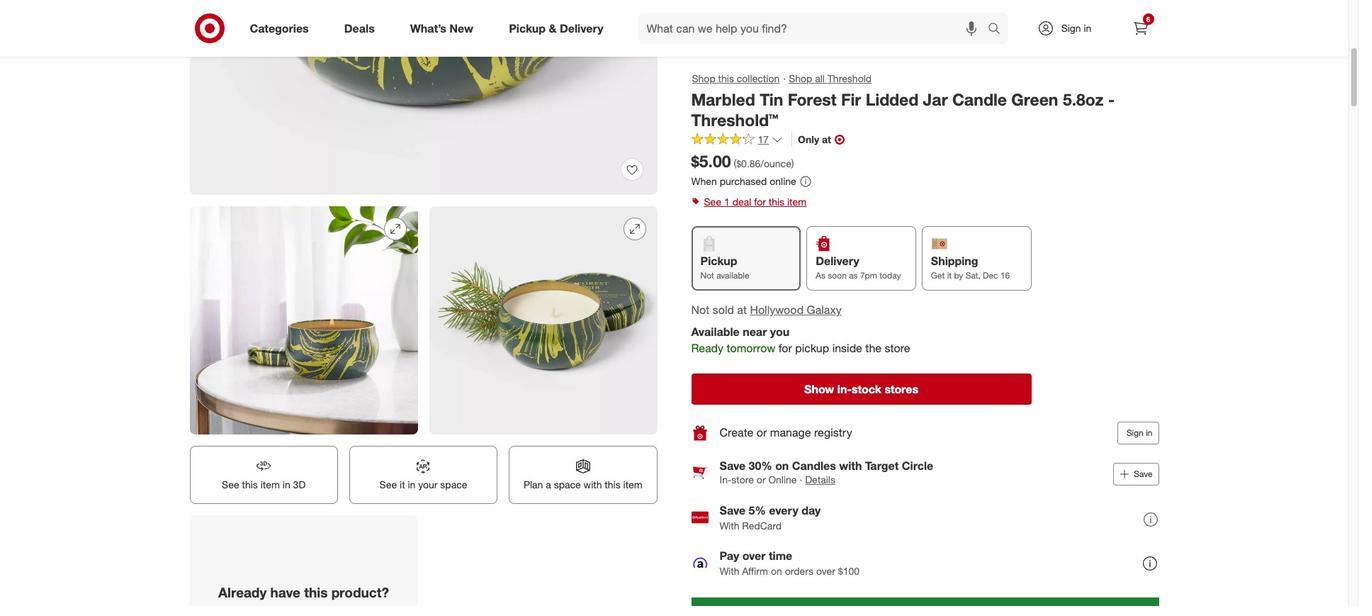 Task type: vqa. For each thing, say whether or not it's contained in the screenshot.


Task type: describe. For each thing, give the bounding box(es) containing it.
sold
[[713, 303, 734, 317]]

see 1 deal for this item
[[704, 196, 807, 208]]

fir
[[841, 89, 861, 109]]

create
[[720, 426, 754, 440]]

when
[[691, 175, 717, 187]]

pickup & delivery
[[509, 21, 604, 35]]

collection
[[737, 72, 780, 84]]

save button
[[1114, 463, 1159, 485]]

marbled tin forest fir lidded jar candle green 5.8oz - threshold&#8482;, 3 of 4 image
[[429, 206, 657, 434]]

day
[[802, 503, 821, 517]]

in-
[[838, 382, 852, 396]]

item inside 'button'
[[261, 478, 280, 490]]

see for see 1 deal for this item
[[704, 196, 722, 208]]

5%
[[749, 503, 766, 517]]

item for see 1 deal for this item
[[787, 196, 807, 208]]

already have this product?
[[218, 584, 389, 600]]

0 horizontal spatial over
[[743, 548, 766, 563]]

tin
[[760, 89, 784, 109]]

∙
[[800, 474, 803, 486]]

when purchased online
[[691, 175, 797, 187]]

shop all threshold
[[789, 72, 872, 84]]

ready
[[691, 341, 724, 355]]

it inside button
[[400, 478, 405, 490]]

1 space from the left
[[440, 478, 467, 490]]

pickup for &
[[509, 21, 546, 35]]

as
[[816, 270, 826, 281]]

not inside pickup not available
[[701, 270, 714, 281]]

only
[[798, 134, 820, 146]]

pickup not available
[[701, 254, 750, 281]]

show
[[805, 382, 835, 396]]

0 horizontal spatial sign
[[1062, 22, 1081, 34]]

green
[[1012, 89, 1059, 109]]

categories
[[250, 21, 309, 35]]

as
[[849, 270, 858, 281]]

already
[[218, 584, 267, 600]]

purchased
[[720, 175, 767, 187]]

7pm
[[860, 270, 878, 281]]

see for see this item in 3d
[[222, 478, 239, 490]]

this inside button
[[605, 478, 621, 490]]

candle
[[953, 89, 1007, 109]]

in left '6' link
[[1084, 22, 1092, 34]]

tomorrow
[[727, 341, 776, 355]]

0 vertical spatial sign in
[[1062, 22, 1092, 34]]

30%
[[749, 458, 772, 473]]

what's new
[[410, 21, 474, 35]]

shipping get it by sat, dec 16
[[931, 254, 1010, 281]]

save 5% every day with redcard
[[720, 503, 821, 531]]

get
[[931, 270, 945, 281]]

advertisement region
[[691, 598, 1159, 606]]

17
[[758, 134, 769, 146]]

have
[[270, 584, 301, 600]]

marbled tin forest fir lidded jar candle green 5.8oz - threshold&#8482;, 1 of 4 image
[[190, 0, 657, 195]]

see for see it in your space
[[380, 478, 397, 490]]

plan a space with this item button
[[509, 446, 657, 504]]

store inside available near you ready tomorrow for pickup inside the store
[[885, 341, 911, 355]]

sign in link
[[1025, 13, 1114, 44]]

see it in your space
[[380, 478, 467, 490]]

create or manage registry
[[720, 426, 852, 440]]

with inside save 5% every day with redcard
[[720, 519, 740, 531]]

online
[[769, 474, 797, 486]]

on inside save 30% on candles with target circle in-store or online ∙ details
[[776, 458, 789, 473]]

today
[[880, 270, 901, 281]]

save inside save button
[[1134, 468, 1153, 479]]

it inside shipping get it by sat, dec 16
[[947, 270, 952, 281]]

redcard
[[742, 519, 782, 531]]

details
[[805, 474, 836, 486]]

pickup & delivery link
[[497, 13, 621, 44]]

orders
[[785, 565, 814, 577]]

this inside 'button'
[[242, 478, 258, 490]]

galaxy
[[807, 303, 842, 317]]

17 link
[[691, 133, 783, 149]]

What can we help you find? suggestions appear below search field
[[638, 13, 991, 44]]

by
[[954, 270, 964, 281]]

see this item in 3d
[[222, 478, 306, 490]]

categories link
[[238, 13, 327, 44]]

threshold
[[828, 72, 872, 84]]

manage
[[770, 426, 811, 440]]

dec
[[983, 270, 998, 281]]

or inside save 30% on candles with target circle in-store or online ∙ details
[[757, 474, 766, 486]]

in left your
[[408, 478, 416, 490]]

marbled tin forest fir lidded jar candle green 5.8oz - threshold™
[[691, 89, 1115, 130]]

0 vertical spatial for
[[754, 196, 766, 208]]

see this item in 3d button
[[190, 446, 338, 504]]

save for save 5% every day
[[720, 503, 746, 517]]

what's new link
[[398, 13, 491, 44]]

registry
[[814, 426, 852, 440]]

1
[[724, 196, 730, 208]]

deals
[[344, 21, 375, 35]]

item for plan a space with this item
[[623, 478, 643, 490]]

near
[[743, 325, 767, 339]]

with inside save 30% on candles with target circle in-store or online ∙ details
[[839, 458, 862, 473]]



Task type: locate. For each thing, give the bounding box(es) containing it.
forest
[[788, 89, 837, 109]]

circle
[[902, 458, 934, 473]]

0 horizontal spatial shop
[[692, 72, 716, 84]]

marbled
[[691, 89, 755, 109]]

pickup inside pickup not available
[[701, 254, 737, 268]]

0 vertical spatial at
[[822, 134, 831, 146]]

shop for shop all threshold
[[789, 72, 813, 84]]

not
[[701, 270, 714, 281], [691, 303, 710, 317]]

in
[[1084, 22, 1092, 34], [1146, 427, 1153, 438], [283, 478, 290, 490], [408, 478, 416, 490]]

jar
[[923, 89, 948, 109]]

2 horizontal spatial see
[[704, 196, 722, 208]]

space right the a on the left of page
[[554, 478, 581, 490]]

1 vertical spatial not
[[691, 303, 710, 317]]

over left the $100
[[816, 565, 836, 577]]

available
[[691, 325, 740, 339]]

0 horizontal spatial item
[[261, 478, 280, 490]]

1 horizontal spatial with
[[839, 458, 862, 473]]

1 horizontal spatial at
[[822, 134, 831, 146]]

shipping
[[931, 254, 979, 268]]

2 or from the top
[[757, 474, 766, 486]]

1 vertical spatial delivery
[[816, 254, 860, 268]]

shop for shop this collection
[[692, 72, 716, 84]]

plan
[[524, 478, 543, 490]]

-
[[1109, 89, 1115, 109]]

0 vertical spatial sign
[[1062, 22, 1081, 34]]

1 horizontal spatial shop
[[789, 72, 813, 84]]

save inside save 5% every day with redcard
[[720, 503, 746, 517]]

0 vertical spatial it
[[947, 270, 952, 281]]

1 vertical spatial store
[[732, 474, 754, 486]]

pickup for not
[[701, 254, 737, 268]]

in up save button
[[1146, 427, 1153, 438]]

0 horizontal spatial for
[[754, 196, 766, 208]]

see left 3d
[[222, 478, 239, 490]]

see 1 deal for this item link
[[691, 192, 1159, 212]]

in left 3d
[[283, 478, 290, 490]]

0 horizontal spatial at
[[737, 303, 747, 317]]

0 vertical spatial or
[[757, 426, 767, 440]]

0 horizontal spatial delivery
[[560, 21, 604, 35]]

or right create
[[757, 426, 767, 440]]

sign in up save button
[[1127, 427, 1153, 438]]

pickup up available
[[701, 254, 737, 268]]

1 vertical spatial for
[[779, 341, 792, 355]]

it left your
[[400, 478, 405, 490]]

hollywood galaxy button
[[750, 302, 842, 318]]

show in-stock stores button
[[691, 373, 1032, 405]]

1 horizontal spatial pickup
[[701, 254, 737, 268]]

plan a space with this item
[[524, 478, 643, 490]]

this down online
[[769, 196, 785, 208]]

1 horizontal spatial it
[[947, 270, 952, 281]]

threshold™
[[691, 110, 779, 130]]

)
[[792, 158, 794, 170]]

pickup left & on the top left of the page
[[509, 21, 546, 35]]

what's
[[410, 21, 447, 35]]

over up affirm
[[743, 548, 766, 563]]

online
[[770, 175, 797, 187]]

shop
[[692, 72, 716, 84], [789, 72, 813, 84]]

1 vertical spatial with
[[584, 478, 602, 490]]

1 horizontal spatial over
[[816, 565, 836, 577]]

1 horizontal spatial store
[[885, 341, 911, 355]]

or down 30%
[[757, 474, 766, 486]]

lidded
[[866, 89, 919, 109]]

0 horizontal spatial pickup
[[509, 21, 546, 35]]

(
[[734, 158, 737, 170]]

save for save 30% on candles with target circle
[[720, 458, 746, 473]]

1 horizontal spatial item
[[623, 478, 643, 490]]

0 horizontal spatial with
[[584, 478, 602, 490]]

save up in-
[[720, 458, 746, 473]]

1 vertical spatial with
[[720, 565, 740, 577]]

save down sign in button
[[1134, 468, 1153, 479]]

shop this collection
[[692, 72, 780, 84]]

0 horizontal spatial store
[[732, 474, 754, 486]]

a
[[546, 478, 551, 490]]

store inside save 30% on candles with target circle in-store or online ∙ details
[[732, 474, 754, 486]]

it
[[947, 270, 952, 281], [400, 478, 405, 490]]

16
[[1001, 270, 1010, 281]]

/ounce
[[761, 158, 792, 170]]

sign in inside button
[[1127, 427, 1153, 438]]

0 horizontal spatial space
[[440, 478, 467, 490]]

save left 5%
[[720, 503, 746, 517]]

1 horizontal spatial delivery
[[816, 254, 860, 268]]

delivery inside delivery as soon as 7pm today
[[816, 254, 860, 268]]

2 horizontal spatial item
[[787, 196, 807, 208]]

on down time at bottom right
[[771, 565, 782, 577]]

on inside pay over time with affirm on orders over $100
[[771, 565, 782, 577]]

1 horizontal spatial space
[[554, 478, 581, 490]]

0 vertical spatial pickup
[[509, 21, 546, 35]]

0 vertical spatial with
[[720, 519, 740, 531]]

shop this collection link
[[691, 71, 781, 86]]

sign inside button
[[1127, 427, 1144, 438]]

stock
[[852, 382, 882, 396]]

with inside pay over time with affirm on orders over $100
[[720, 565, 740, 577]]

shop up marbled at the right of page
[[692, 72, 716, 84]]

save 30% on candles with target circle in-store or online ∙ details
[[720, 458, 934, 486]]

this
[[718, 72, 734, 84], [769, 196, 785, 208], [242, 478, 258, 490], [605, 478, 621, 490], [304, 584, 328, 600]]

available
[[717, 270, 750, 281]]

sign in left '6' link
[[1062, 22, 1092, 34]]

with
[[839, 458, 862, 473], [584, 478, 602, 490]]

at
[[822, 134, 831, 146], [737, 303, 747, 317]]

1 with from the top
[[720, 519, 740, 531]]

space right your
[[440, 478, 467, 490]]

1 vertical spatial at
[[737, 303, 747, 317]]

product?
[[331, 584, 389, 600]]

see inside 'button'
[[222, 478, 239, 490]]

delivery right & on the top left of the page
[[560, 21, 604, 35]]

2 space from the left
[[554, 478, 581, 490]]

affirm
[[742, 565, 768, 577]]

save
[[720, 458, 746, 473], [1134, 468, 1153, 479], [720, 503, 746, 517]]

store
[[885, 341, 911, 355], [732, 474, 754, 486]]

with
[[720, 519, 740, 531], [720, 565, 740, 577]]

pay
[[720, 548, 739, 563]]

the
[[866, 341, 882, 355]]

with left target
[[839, 458, 862, 473]]

for
[[754, 196, 766, 208], [779, 341, 792, 355]]

1 horizontal spatial for
[[779, 341, 792, 355]]

with inside button
[[584, 478, 602, 490]]

1 horizontal spatial sign
[[1127, 427, 1144, 438]]

see left the 1
[[704, 196, 722, 208]]

for right the deal
[[754, 196, 766, 208]]

see
[[704, 196, 722, 208], [222, 478, 239, 490], [380, 478, 397, 490]]

save inside save 30% on candles with target circle in-store or online ∙ details
[[720, 458, 746, 473]]

2 with from the top
[[720, 565, 740, 577]]

you
[[770, 325, 790, 339]]

over
[[743, 548, 766, 563], [816, 565, 836, 577]]

shop left all
[[789, 72, 813, 84]]

this left 3d
[[242, 478, 258, 490]]

time
[[769, 548, 793, 563]]

in inside 'button'
[[283, 478, 290, 490]]

delivery as soon as 7pm today
[[816, 254, 901, 281]]

1 vertical spatial pickup
[[701, 254, 737, 268]]

see inside button
[[380, 478, 397, 490]]

1 vertical spatial sign
[[1127, 427, 1144, 438]]

it left the by on the top right of page
[[947, 270, 952, 281]]

for inside available near you ready tomorrow for pickup inside the store
[[779, 341, 792, 355]]

delivery up "soon"
[[816, 254, 860, 268]]

hollywood
[[750, 303, 804, 317]]

1 or from the top
[[757, 426, 767, 440]]

0 horizontal spatial sign in
[[1062, 22, 1092, 34]]

3d
[[293, 478, 306, 490]]

1 vertical spatial it
[[400, 478, 405, 490]]

0 vertical spatial delivery
[[560, 21, 604, 35]]

pickup inside "link"
[[509, 21, 546, 35]]

2 shop from the left
[[789, 72, 813, 84]]

1 vertical spatial or
[[757, 474, 766, 486]]

search
[[981, 22, 1015, 37]]

at right sold
[[737, 303, 747, 317]]

target
[[865, 458, 899, 473]]

candles
[[792, 458, 836, 473]]

stores
[[885, 382, 919, 396]]

1 horizontal spatial see
[[380, 478, 397, 490]]

at right 'only'
[[822, 134, 831, 146]]

deal
[[733, 196, 752, 208]]

0 vertical spatial on
[[776, 458, 789, 473]]

1 vertical spatial over
[[816, 565, 836, 577]]

deals link
[[332, 13, 393, 44]]

store right the
[[885, 341, 911, 355]]

pickup
[[509, 21, 546, 35], [701, 254, 737, 268]]

sign up save button
[[1127, 427, 1144, 438]]

0 vertical spatial with
[[839, 458, 862, 473]]

see left your
[[380, 478, 397, 490]]

sign left '6' link
[[1062, 22, 1081, 34]]

with up pay in the right of the page
[[720, 519, 740, 531]]

this right the a on the left of page
[[605, 478, 621, 490]]

sign in button
[[1118, 422, 1159, 444]]

this up marbled at the right of page
[[718, 72, 734, 84]]

$100
[[838, 565, 860, 577]]

soon
[[828, 270, 847, 281]]

6 link
[[1125, 13, 1156, 44]]

with right the a on the left of page
[[584, 478, 602, 490]]

not left available
[[701, 270, 714, 281]]

with down pay in the right of the page
[[720, 565, 740, 577]]

pay over time with affirm on orders over $100
[[720, 548, 860, 577]]

1 vertical spatial on
[[771, 565, 782, 577]]

$5.00 ( $0.86 /ounce )
[[691, 151, 794, 171]]

your
[[418, 478, 438, 490]]

0 horizontal spatial it
[[400, 478, 405, 490]]

0 vertical spatial over
[[743, 548, 766, 563]]

delivery inside "link"
[[560, 21, 604, 35]]

on up the online
[[776, 458, 789, 473]]

this right have
[[304, 584, 328, 600]]

all
[[815, 72, 825, 84]]

delivery
[[560, 21, 604, 35], [816, 254, 860, 268]]

1 vertical spatial sign in
[[1127, 427, 1153, 438]]

details button
[[805, 473, 836, 487]]

6
[[1147, 15, 1151, 23]]

$0.86
[[737, 158, 761, 170]]

$5.00
[[691, 151, 731, 171]]

store down 30%
[[732, 474, 754, 486]]

every
[[769, 503, 799, 517]]

0 vertical spatial store
[[885, 341, 911, 355]]

1 horizontal spatial sign in
[[1127, 427, 1153, 438]]

for down you
[[779, 341, 792, 355]]

marbled tin forest fir lidded jar candle green 5.8oz - threshold&#8482;, 2 of 4 image
[[190, 206, 418, 434]]

&
[[549, 21, 557, 35]]

see it in your space button
[[349, 446, 498, 504]]

0 horizontal spatial see
[[222, 478, 239, 490]]

1 shop from the left
[[692, 72, 716, 84]]

not sold at hollywood galaxy
[[691, 303, 842, 317]]

only at
[[798, 134, 831, 146]]

not left sold
[[691, 303, 710, 317]]

item inside button
[[623, 478, 643, 490]]

0 vertical spatial not
[[701, 270, 714, 281]]



